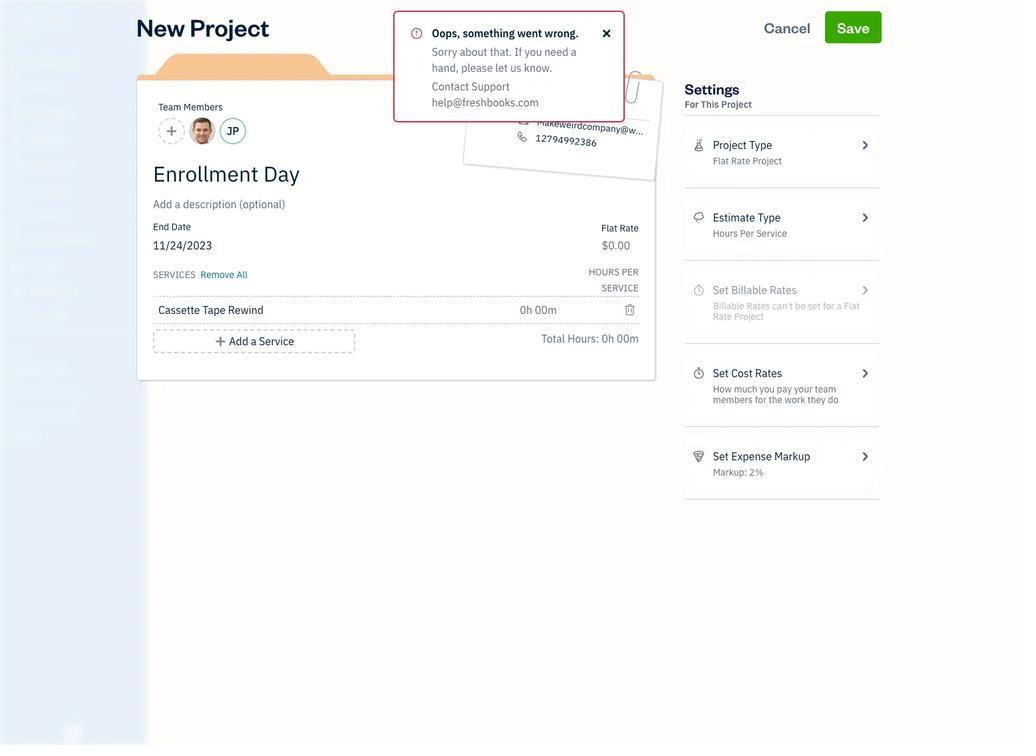 Task type: describe. For each thing, give the bounding box(es) containing it.
rate for flat rate project
[[731, 155, 751, 167]]

flat for flat rate
[[602, 222, 618, 234]]

add a service
[[229, 335, 294, 348]]

this
[[701, 99, 719, 111]]

markup
[[775, 450, 811, 463]]

new
[[136, 11, 185, 43]]

service
[[602, 282, 639, 294]]

set expense markup
[[713, 450, 811, 463]]

service for add a service
[[259, 335, 294, 348]]

team
[[815, 383, 837, 395]]

us
[[511, 61, 522, 75]]

end date
[[153, 221, 191, 233]]

need
[[545, 45, 569, 59]]

chevronright image for set cost rates
[[859, 365, 871, 381]]

rewind
[[228, 304, 264, 317]]

members
[[184, 101, 223, 113]]

Project Description text field
[[153, 196, 519, 212]]

12794992386
[[535, 132, 598, 149]]

tape
[[203, 304, 226, 317]]

client image
[[9, 83, 25, 97]]

cassette tape rewind
[[158, 304, 264, 317]]

a inside button
[[251, 335, 257, 348]]

settings for this project
[[685, 79, 752, 111]]

estimate image
[[9, 109, 25, 122]]

for
[[685, 99, 699, 111]]

plus image
[[214, 334, 227, 349]]

estimate
[[713, 211, 755, 224]]

add team member image
[[166, 123, 178, 139]]

freshbooks image
[[63, 724, 84, 740]]

that.
[[490, 45, 512, 59]]

team members
[[158, 101, 223, 113]]

cancel
[[764, 18, 811, 37]]

hand,
[[432, 61, 459, 75]]

owner
[[11, 27, 35, 37]]

set for set expense markup
[[713, 450, 729, 463]]

settings
[[685, 79, 740, 98]]

close image
[[601, 25, 613, 41]]

cost
[[732, 367, 753, 380]]

inc
[[51, 12, 70, 25]]

hours:
[[568, 332, 599, 345]]

phone image
[[515, 131, 530, 143]]

about
[[460, 45, 488, 59]]

contact
[[432, 80, 469, 93]]

payment image
[[9, 159, 25, 172]]

total
[[542, 332, 565, 345]]

all
[[237, 269, 248, 281]]

add
[[229, 335, 248, 348]]

save button
[[825, 11, 882, 43]]

0h
[[602, 332, 614, 345]]

end
[[153, 221, 169, 233]]

0h 00m text field
[[520, 304, 558, 317]]

timer image
[[9, 235, 25, 248]]

turtle inc owner
[[11, 12, 70, 37]]

how
[[713, 383, 732, 395]]

new project
[[136, 11, 269, 43]]

members
[[713, 394, 753, 406]]

let
[[496, 61, 508, 75]]

turtle
[[11, 12, 49, 25]]

add a service button
[[153, 330, 356, 353]]

flat rate
[[602, 222, 639, 234]]



Task type: vqa. For each thing, say whether or not it's contained in the screenshot.
Flat Rate's The Flat
yes



Task type: locate. For each thing, give the bounding box(es) containing it.
service for hours per service
[[757, 228, 787, 240]]

makeweirdcompany@weird.co
[[537, 116, 665, 139]]

went
[[517, 27, 542, 40]]

date
[[171, 221, 191, 233]]

the
[[769, 394, 783, 406]]

set cost rates
[[713, 367, 783, 380]]

1 chevronright image from the top
[[859, 210, 871, 226]]

2 set from the top
[[713, 450, 729, 463]]

End date in  format text field
[[153, 239, 396, 252]]

help@freshbooks.com link
[[432, 96, 539, 109]]

how much you pay your team members for the work they do
[[713, 383, 839, 406]]

expenses image
[[693, 449, 705, 465]]

invoice image
[[9, 134, 25, 147]]

0 horizontal spatial flat
[[602, 222, 618, 234]]

they
[[808, 394, 826, 406]]

1 horizontal spatial rate
[[731, 155, 751, 167]]

flat for flat rate project
[[713, 155, 729, 167]]

team
[[158, 101, 181, 113]]

2 chevronright image from the top
[[859, 449, 871, 465]]

1 set from the top
[[713, 367, 729, 380]]

0 vertical spatial hours
[[713, 228, 738, 240]]

total hours: 0h 00m
[[542, 332, 639, 345]]

flat
[[713, 155, 729, 167], [602, 222, 618, 234]]

project type
[[713, 138, 773, 152]]

markup: 2%
[[713, 467, 764, 479]]

per
[[740, 228, 754, 240]]

wrong.
[[545, 27, 579, 40]]

pay
[[777, 383, 792, 395]]

project image
[[9, 210, 25, 223]]

you right if
[[525, 45, 542, 59]]

oops,
[[432, 27, 460, 40]]

flat down the project type
[[713, 155, 729, 167]]

1 vertical spatial you
[[760, 383, 775, 395]]

type up hours per service
[[758, 211, 781, 224]]

oops, something went wrong. sorry about that. if you need a hand, please let us know. contact support help@freshbooks.com
[[432, 27, 579, 109]]

2%
[[750, 467, 764, 479]]

0 vertical spatial set
[[713, 367, 729, 380]]

1 vertical spatial set
[[713, 450, 729, 463]]

rate up amount (usd) text box
[[620, 222, 639, 234]]

items and services image
[[10, 387, 142, 398]]

rates
[[755, 367, 783, 380]]

1 vertical spatial flat
[[602, 222, 618, 234]]

a inside oops, something went wrong. sorry about that. if you need a hand, please let us know. contact support help@freshbooks.com
[[571, 45, 577, 59]]

chart image
[[9, 286, 25, 299]]

status containing oops, something went wrong.
[[0, 11, 1018, 122]]

type up flat rate project at the right
[[749, 138, 773, 152]]

0 horizontal spatial a
[[251, 335, 257, 348]]

settings image
[[10, 430, 142, 441]]

dashboard image
[[9, 58, 25, 71]]

you down the rates
[[760, 383, 775, 395]]

0 horizontal spatial service
[[259, 335, 294, 348]]

per
[[622, 266, 639, 278]]

rate
[[731, 155, 751, 167], [620, 222, 639, 234]]

2 chevronright image from the top
[[859, 365, 871, 381]]

remove
[[201, 269, 234, 281]]

0 vertical spatial chevronright image
[[859, 137, 871, 153]]

1 vertical spatial service
[[259, 335, 294, 348]]

if
[[515, 45, 522, 59]]

service inside button
[[259, 335, 294, 348]]

do
[[828, 394, 839, 406]]

please
[[461, 61, 493, 75]]

set up how
[[713, 367, 729, 380]]

projects image
[[693, 137, 705, 153]]

hours per service
[[589, 266, 639, 294]]

cancel button
[[752, 11, 823, 43]]

chevronright image for project type
[[859, 137, 871, 153]]

1 vertical spatial chevronright image
[[859, 449, 871, 465]]

remove project service image
[[624, 302, 636, 318]]

1 horizontal spatial flat
[[713, 155, 729, 167]]

cassette
[[158, 304, 200, 317]]

0 vertical spatial rate
[[731, 155, 751, 167]]

errorcircle image
[[411, 25, 423, 41]]

project
[[190, 11, 269, 43], [721, 99, 752, 111], [713, 138, 747, 152], [753, 155, 782, 167]]

money image
[[9, 260, 25, 274]]

you inside how much you pay your team members for the work they do
[[760, 383, 775, 395]]

timetracking image
[[693, 365, 705, 381]]

hours down estimate at the top of page
[[713, 228, 738, 240]]

rate for flat rate
[[620, 222, 639, 234]]

work
[[785, 394, 806, 406]]

help@freshbooks.com
[[432, 96, 539, 109]]

0 vertical spatial chevronright image
[[859, 210, 871, 226]]

chevronright image
[[859, 210, 871, 226], [859, 449, 871, 465]]

you
[[525, 45, 542, 59], [760, 383, 775, 395]]

chevronright image
[[859, 137, 871, 153], [859, 365, 871, 381]]

hours up service
[[589, 266, 620, 278]]

rate down the project type
[[731, 155, 751, 167]]

a right add
[[251, 335, 257, 348]]

flat up amount (usd) text box
[[602, 222, 618, 234]]

service
[[757, 228, 787, 240], [259, 335, 294, 348]]

set
[[713, 367, 729, 380], [713, 450, 729, 463]]

markup:
[[713, 467, 747, 479]]

save
[[837, 18, 870, 37]]

0 horizontal spatial rate
[[620, 222, 639, 234]]

estimate type
[[713, 211, 781, 224]]

remove all button
[[198, 264, 248, 283]]

project inside settings for this project
[[721, 99, 752, 111]]

0 horizontal spatial you
[[525, 45, 542, 59]]

Amount (USD) text field
[[602, 239, 631, 252]]

hours inside hours per service
[[589, 266, 620, 278]]

type for estimate type
[[758, 211, 781, 224]]

hours per service
[[713, 228, 787, 240]]

00m
[[617, 332, 639, 345]]

your
[[794, 383, 813, 395]]

1 vertical spatial chevronright image
[[859, 365, 871, 381]]

0 vertical spatial flat
[[713, 155, 729, 167]]

0 vertical spatial type
[[749, 138, 773, 152]]

service right per
[[757, 228, 787, 240]]

1 vertical spatial a
[[251, 335, 257, 348]]

flat rate project
[[713, 155, 782, 167]]

chevronright image for set expense markup
[[859, 449, 871, 465]]

expense
[[732, 450, 772, 463]]

1 horizontal spatial service
[[757, 228, 787, 240]]

1 horizontal spatial a
[[571, 45, 577, 59]]

set for set cost rates
[[713, 367, 729, 380]]

1 horizontal spatial you
[[760, 383, 775, 395]]

for
[[755, 394, 767, 406]]

hours
[[713, 228, 738, 240], [589, 266, 620, 278]]

1 vertical spatial hours
[[589, 266, 620, 278]]

report image
[[9, 311, 25, 324]]

support
[[472, 80, 510, 93]]

estimates image
[[693, 210, 705, 226]]

jp
[[227, 124, 239, 138]]

you inside oops, something went wrong. sorry about that. if you need a hand, please let us know. contact support help@freshbooks.com
[[525, 45, 542, 59]]

1 vertical spatial type
[[758, 211, 781, 224]]

0 vertical spatial you
[[525, 45, 542, 59]]

know.
[[524, 61, 553, 75]]

main element
[[0, 0, 180, 746]]

much
[[734, 383, 758, 395]]

status
[[0, 11, 1018, 122]]

0 vertical spatial service
[[757, 228, 787, 240]]

1 vertical spatial rate
[[620, 222, 639, 234]]

type for project type
[[749, 138, 773, 152]]

0 horizontal spatial hours
[[589, 266, 620, 278]]

1 chevronright image from the top
[[859, 137, 871, 153]]

team members image
[[10, 366, 142, 377]]

expense image
[[9, 184, 25, 198]]

service right add
[[259, 335, 294, 348]]

services remove all
[[153, 269, 248, 281]]

1 horizontal spatial hours
[[713, 228, 738, 240]]

0 vertical spatial a
[[571, 45, 577, 59]]

bank connections image
[[10, 409, 142, 419]]

hours for services
[[589, 266, 620, 278]]

chevronright image for estimate type
[[859, 210, 871, 226]]

type
[[749, 138, 773, 152], [758, 211, 781, 224]]

something
[[463, 27, 515, 40]]

apps image
[[10, 345, 142, 355]]

a
[[571, 45, 577, 59], [251, 335, 257, 348]]

services
[[153, 269, 196, 281]]

hours for estimate type
[[713, 228, 738, 240]]

set up markup:
[[713, 450, 729, 463]]

sorry
[[432, 45, 457, 59]]

Project Name text field
[[153, 160, 519, 187]]

a right need
[[571, 45, 577, 59]]



